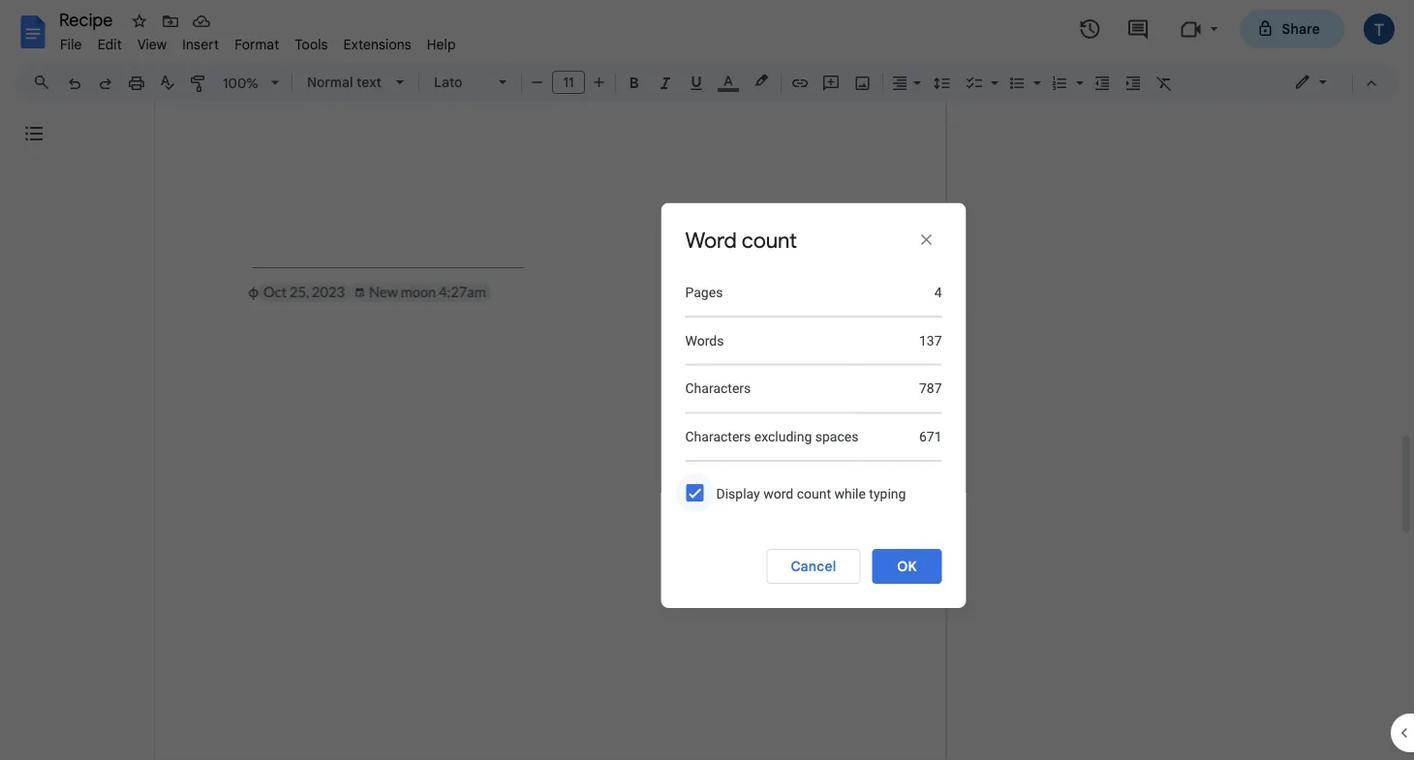 Task type: locate. For each thing, give the bounding box(es) containing it.
Menus field
[[24, 69, 67, 96]]

menu bar
[[52, 25, 464, 57]]

menu bar banner
[[0, 0, 1415, 761]]

main toolbar
[[57, 0, 1180, 752]]

spaces
[[816, 429, 859, 445]]

word count application
[[0, 0, 1415, 761]]

cancel button
[[767, 549, 861, 584]]

characters up display
[[685, 429, 751, 445]]

1 characters from the top
[[685, 381, 751, 397]]

ok
[[897, 558, 917, 575]]

count
[[742, 227, 797, 254], [797, 486, 831, 502]]

count right "word"
[[797, 486, 831, 502]]

2 characters from the top
[[685, 429, 751, 445]]

Rename text field
[[52, 8, 124, 31]]

1 vertical spatial count
[[797, 486, 831, 502]]

0 vertical spatial characters
[[685, 381, 751, 397]]

characters
[[685, 381, 751, 397], [685, 429, 751, 445]]

count right the word
[[742, 227, 797, 254]]

137
[[919, 333, 942, 349]]

characters down words
[[685, 381, 751, 397]]

characters for characters
[[685, 381, 751, 397]]

1 vertical spatial characters
[[685, 429, 751, 445]]

menu bar inside menu bar banner
[[52, 25, 464, 57]]

0 vertical spatial count
[[742, 227, 797, 254]]

word
[[685, 227, 737, 254]]

4
[[935, 285, 942, 301]]

word count heading
[[685, 227, 879, 254]]

ok button
[[872, 549, 942, 584]]

Display word count while typing checkbox
[[686, 484, 704, 502]]



Task type: vqa. For each thing, say whether or not it's contained in the screenshot.
"excluding"
yes



Task type: describe. For each thing, give the bounding box(es) containing it.
Star checkbox
[[126, 8, 153, 35]]

display
[[716, 486, 760, 502]]

787
[[919, 381, 942, 397]]

display word count while typing
[[716, 486, 906, 502]]

words
[[685, 333, 724, 349]]

word count
[[685, 227, 797, 254]]

characters excluding spaces
[[685, 429, 859, 445]]

share. private to only me. image
[[1257, 20, 1275, 37]]

word
[[764, 486, 794, 502]]

typing
[[869, 486, 906, 502]]

excluding
[[755, 429, 812, 445]]

characters for characters excluding spaces
[[685, 429, 751, 445]]

word count dialog
[[661, 203, 966, 608]]

cancel
[[791, 558, 837, 575]]

pages
[[685, 285, 723, 301]]

671
[[919, 429, 942, 445]]

while
[[835, 486, 866, 502]]



